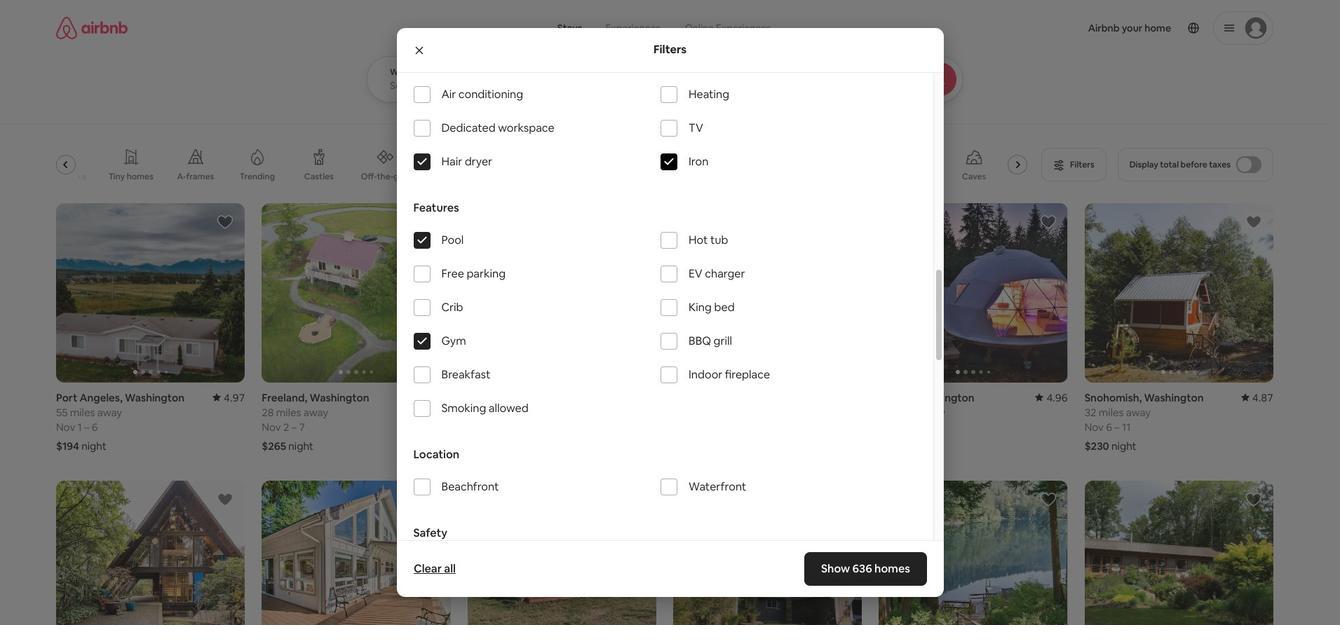 Task type: vqa. For each thing, say whether or not it's contained in the screenshot.
2
yes



Task type: locate. For each thing, give the bounding box(es) containing it.
13
[[468, 406, 478, 419]]

2 night from the left
[[288, 440, 313, 453]]

– inside sultan, washington 34 miles away dec 25 – 30
[[915, 421, 920, 434]]

tub
[[711, 233, 728, 248]]

3 – from the left
[[915, 421, 920, 434]]

total
[[1160, 159, 1179, 170]]

nov down 32
[[1085, 421, 1104, 434]]

Where field
[[390, 79, 573, 92]]

away down angeles,
[[97, 406, 122, 419]]

washington right angeles,
[[125, 391, 185, 405]]

night inside freeland, washington 28 miles away nov 2 – 7 $265 night
[[288, 440, 313, 453]]

parks
[[64, 171, 86, 182]]

5.0 out of 5 average rating image
[[425, 391, 451, 405]]

washington for sultan, washington
[[915, 391, 975, 405]]

5 miles from the left
[[1099, 406, 1124, 419]]

night down 7
[[288, 440, 313, 453]]

– left 11
[[1115, 421, 1120, 434]]

air conditioning
[[442, 87, 523, 102]]

tiny
[[108, 171, 125, 182]]

group
[[29, 137, 1033, 192], [56, 203, 245, 383], [262, 203, 451, 383], [468, 203, 657, 383], [673, 203, 862, 383], [879, 203, 1068, 383], [1085, 203, 1274, 383], [56, 481, 245, 626], [262, 481, 451, 626], [468, 481, 657, 626], [673, 481, 862, 626], [879, 481, 1068, 626], [1085, 481, 1274, 626]]

$265
[[262, 440, 286, 453]]

1 nov from the left
[[56, 421, 75, 434]]

woodinville,
[[468, 391, 528, 405]]

taxes
[[1209, 159, 1231, 170]]

profile element
[[805, 0, 1274, 56]]

0 horizontal spatial 6
[[92, 421, 98, 434]]

55
[[56, 406, 68, 419]]

hot
[[689, 233, 708, 248]]

1 experiences from the left
[[606, 22, 661, 34]]

washington right snohomish,
[[1144, 391, 1204, 405]]

None search field
[[367, 0, 1002, 102]]

washington
[[125, 391, 185, 405], [310, 391, 369, 405], [915, 391, 975, 405], [530, 391, 590, 405], [1144, 391, 1204, 405]]

miles inside snohomish, washington 32 miles away nov 6 – 11 $230 night
[[1099, 406, 1124, 419]]

2 horizontal spatial nov
[[1085, 421, 1104, 434]]

4 away from the left
[[508, 406, 532, 419]]

5 washington from the left
[[1144, 391, 1204, 405]]

6 right 1
[[92, 421, 98, 434]]

1 horizontal spatial nov
[[262, 421, 281, 434]]

2 nov from the left
[[262, 421, 281, 434]]

filters dialog
[[397, 0, 944, 608]]

heating
[[689, 87, 730, 102]]

none search field containing stays
[[367, 0, 1002, 102]]

experiences up filters
[[606, 22, 661, 34]]

night inside snohomish, washington 32 miles away nov 6 – 11 $230 night
[[1112, 440, 1137, 453]]

dedicated
[[442, 121, 496, 136]]

indoor
[[689, 368, 723, 382]]

away up 7
[[304, 406, 328, 419]]

ev charger
[[689, 267, 745, 281]]

2 6 from the left
[[1106, 421, 1113, 434]]

$230
[[1085, 440, 1110, 453]]

2 miles from the left
[[276, 406, 301, 419]]

1 washington from the left
[[125, 391, 185, 405]]

the-
[[377, 171, 394, 182]]

off-the-grid
[[361, 171, 409, 182]]

1 miles from the left
[[70, 406, 95, 419]]

away inside sultan, washington 34 miles away dec 25 – 30
[[921, 406, 946, 419]]

1 6 from the left
[[92, 421, 98, 434]]

night down 11
[[1112, 440, 1137, 453]]

air
[[442, 87, 456, 102]]

nov inside freeland, washington 28 miles away nov 2 – 7 $265 night
[[262, 421, 281, 434]]

4 washington from the left
[[530, 391, 590, 405]]

away inside freeland, washington 28 miles away nov 2 – 7 $265 night
[[304, 406, 328, 419]]

2 – from the left
[[292, 421, 297, 434]]

$194
[[56, 440, 79, 453]]

amazing
[[432, 171, 467, 182]]

4 miles from the left
[[480, 406, 505, 419]]

washington up 30
[[915, 391, 975, 405]]

washington right allowed
[[530, 391, 590, 405]]

miles up 1
[[70, 406, 95, 419]]

bed
[[714, 300, 735, 315]]

add to wishlist: freeland, washington image
[[423, 214, 440, 231]]

– left 7
[[292, 421, 297, 434]]

pool
[[442, 233, 464, 248]]

1 horizontal spatial 6
[[1106, 421, 1113, 434]]

28
[[262, 406, 274, 419]]

0 horizontal spatial nov
[[56, 421, 75, 434]]

1 horizontal spatial night
[[288, 440, 313, 453]]

display
[[1130, 159, 1159, 170]]

add to wishlist: quilcene, washington image
[[1246, 492, 1263, 508]]

online experiences
[[685, 22, 771, 34]]

online experiences link
[[673, 14, 784, 42]]

display total before taxes button
[[1118, 148, 1274, 182]]

nov inside port angeles, washington 55 miles away nov 1 – 6 $194 night
[[56, 421, 75, 434]]

king bed
[[689, 300, 735, 315]]

– right 25
[[915, 421, 920, 434]]

– inside freeland, washington 28 miles away nov 2 – 7 $265 night
[[292, 421, 297, 434]]

0 horizontal spatial homes
[[127, 171, 154, 182]]

6 left 11
[[1106, 421, 1113, 434]]

1 horizontal spatial experiences
[[716, 22, 771, 34]]

nov for nov 6 – 11
[[1085, 421, 1104, 434]]

miles for 28 miles away
[[276, 406, 301, 419]]

night for $230
[[1112, 440, 1137, 453]]

miles up 25
[[894, 406, 919, 419]]

0 horizontal spatial experiences
[[606, 22, 661, 34]]

4 – from the left
[[1115, 421, 1120, 434]]

a-frames
[[177, 171, 214, 182]]

miles down snohomish,
[[1099, 406, 1124, 419]]

away down 'woodinville,' on the left of the page
[[508, 406, 532, 419]]

caves
[[962, 171, 986, 182]]

woodinville, washington 13 miles away
[[468, 391, 590, 419]]

castles
[[304, 171, 334, 182]]

miles down 'woodinville,' on the left of the page
[[480, 406, 505, 419]]

location
[[414, 448, 460, 462]]

– right 1
[[84, 421, 90, 434]]

online
[[685, 22, 714, 34]]

snohomish, washington 32 miles away nov 6 – 11 $230 night
[[1085, 391, 1204, 453]]

workspace
[[498, 121, 555, 136]]

5 away from the left
[[1126, 406, 1151, 419]]

dedicated workspace
[[442, 121, 555, 136]]

– inside snohomish, washington 32 miles away nov 6 – 11 $230 night
[[1115, 421, 1120, 434]]

dryer
[[465, 154, 493, 169]]

miles inside sultan, washington 34 miles away dec 25 – 30
[[894, 406, 919, 419]]

grid
[[394, 171, 409, 182]]

washington inside sultan, washington 34 miles away dec 25 – 30
[[915, 391, 975, 405]]

night down 1
[[81, 440, 106, 453]]

1 vertical spatial homes
[[874, 562, 910, 577]]

away up 11
[[1126, 406, 1151, 419]]

7
[[299, 421, 305, 434]]

homes
[[127, 171, 154, 182], [874, 562, 910, 577]]

0 horizontal spatial night
[[81, 440, 106, 453]]

nov left 1
[[56, 421, 75, 434]]

3 away from the left
[[921, 406, 946, 419]]

nov inside snohomish, washington 32 miles away nov 6 – 11 $230 night
[[1085, 421, 1104, 434]]

hair
[[442, 154, 462, 169]]

2 washington from the left
[[310, 391, 369, 405]]

2 horizontal spatial night
[[1112, 440, 1137, 453]]

experiences
[[606, 22, 661, 34], [716, 22, 771, 34]]

hot tub
[[689, 233, 728, 248]]

add to wishlist: snohomish, washington image
[[1246, 214, 1263, 231]]

1 – from the left
[[84, 421, 90, 434]]

washington right freeland,
[[310, 391, 369, 405]]

3 nov from the left
[[1085, 421, 1104, 434]]

away
[[97, 406, 122, 419], [304, 406, 328, 419], [921, 406, 946, 419], [508, 406, 532, 419], [1126, 406, 1151, 419]]

nov for nov 2 – 7
[[262, 421, 281, 434]]

homes right tiny
[[127, 171, 154, 182]]

1 horizontal spatial homes
[[874, 562, 910, 577]]

washington inside snohomish, washington 32 miles away nov 6 – 11 $230 night
[[1144, 391, 1204, 405]]

indoor fireplace
[[689, 368, 770, 382]]

3 miles from the left
[[894, 406, 919, 419]]

– for nov 2 – 7
[[292, 421, 297, 434]]

nov left 2
[[262, 421, 281, 434]]

–
[[84, 421, 90, 434], [292, 421, 297, 434], [915, 421, 920, 434], [1115, 421, 1120, 434]]

night
[[81, 440, 106, 453], [288, 440, 313, 453], [1112, 440, 1137, 453]]

nov
[[56, 421, 75, 434], [262, 421, 281, 434], [1085, 421, 1104, 434]]

homes right "636"
[[874, 562, 910, 577]]

bbq
[[689, 334, 711, 349]]

34
[[879, 406, 891, 419]]

away for 28 miles away
[[304, 406, 328, 419]]

grill
[[714, 334, 732, 349]]

lakefront
[[893, 171, 932, 182]]

add to wishlist: brinnon, washington image
[[423, 492, 440, 508]]

30
[[923, 421, 935, 434]]

4.87 out of 5 average rating image
[[1241, 391, 1274, 405]]

1 night from the left
[[81, 440, 106, 453]]

miles inside freeland, washington 28 miles away nov 2 – 7 $265 night
[[276, 406, 301, 419]]

add to wishlist: sultan, washington image
[[1040, 214, 1057, 231]]

miles up 2
[[276, 406, 301, 419]]

national
[[29, 171, 62, 182]]

king
[[689, 300, 712, 315]]

washington inside freeland, washington 28 miles away nov 2 – 7 $265 night
[[310, 391, 369, 405]]

waterfront
[[689, 480, 747, 495]]

miles
[[70, 406, 95, 419], [276, 406, 301, 419], [894, 406, 919, 419], [480, 406, 505, 419], [1099, 406, 1124, 419]]

2 away from the left
[[304, 406, 328, 419]]

away inside snohomish, washington 32 miles away nov 6 – 11 $230 night
[[1126, 406, 1151, 419]]

away up 30
[[921, 406, 946, 419]]

frames
[[186, 171, 214, 182]]

3 night from the left
[[1112, 440, 1137, 453]]

1 away from the left
[[97, 406, 122, 419]]

6
[[92, 421, 98, 434], [1106, 421, 1113, 434]]

miles for 32 miles away
[[1099, 406, 1124, 419]]

3 washington from the left
[[915, 391, 975, 405]]

free parking
[[442, 267, 506, 281]]

night inside port angeles, washington 55 miles away nov 1 – 6 $194 night
[[81, 440, 106, 453]]

experiences right online at the top right
[[716, 22, 771, 34]]



Task type: describe. For each thing, give the bounding box(es) containing it.
filters
[[654, 42, 687, 57]]

add to wishlist: enumclaw, washington image
[[1040, 492, 1057, 508]]

4.97 out of 5 average rating image
[[213, 391, 245, 405]]

25
[[901, 421, 913, 434]]

– for nov 6 – 11
[[1115, 421, 1120, 434]]

washington inside woodinville, washington 13 miles away
[[530, 391, 590, 405]]

4.96 out of 5 average rating image
[[1036, 391, 1068, 405]]

dec
[[879, 421, 899, 434]]

snohomish,
[[1085, 391, 1142, 405]]

ev
[[689, 267, 703, 281]]

night for $265
[[288, 440, 313, 453]]

4.97
[[224, 391, 245, 405]]

clear all button
[[407, 556, 463, 584]]

smoking allowed
[[442, 401, 529, 416]]

national parks
[[29, 171, 86, 182]]

washington for freeland, washington
[[310, 391, 369, 405]]

stays
[[558, 22, 583, 34]]

sultan,
[[879, 391, 913, 405]]

free
[[442, 267, 464, 281]]

amazing pools
[[432, 171, 491, 182]]

freeland,
[[262, 391, 307, 405]]

what can we help you find? tab list
[[546, 14, 673, 42]]

washington inside port angeles, washington 55 miles away nov 1 – 6 $194 night
[[125, 391, 185, 405]]

port
[[56, 391, 77, 405]]

washington for snohomish, washington
[[1144, 391, 1204, 405]]

clear all
[[414, 562, 455, 577]]

miles for 34 miles away
[[894, 406, 919, 419]]

features
[[414, 201, 459, 216]]

parking
[[467, 267, 506, 281]]

add to wishlist: port angeles, washington image
[[217, 214, 234, 231]]

1
[[78, 421, 82, 434]]

show
[[821, 562, 850, 577]]

freeland, washington 28 miles away nov 2 – 7 $265 night
[[262, 391, 369, 453]]

iron
[[689, 154, 709, 169]]

tiny homes
[[108, 171, 154, 182]]

homes inside filters dialog
[[874, 562, 910, 577]]

4.96
[[1047, 391, 1068, 405]]

636
[[852, 562, 872, 577]]

away for 32 miles away
[[1126, 406, 1151, 419]]

trending
[[240, 171, 275, 182]]

0 vertical spatial homes
[[127, 171, 154, 182]]

stays tab panel
[[367, 56, 1002, 102]]

tv
[[689, 121, 704, 136]]

stays button
[[546, 14, 594, 42]]

2 experiences from the left
[[716, 22, 771, 34]]

display total before taxes
[[1130, 159, 1231, 170]]

a-
[[177, 171, 186, 182]]

hair dryer
[[442, 154, 493, 169]]

show 636 homes link
[[804, 553, 927, 586]]

conditioning
[[459, 87, 523, 102]]

miles inside port angeles, washington 55 miles away nov 1 – 6 $194 night
[[70, 406, 95, 419]]

pools
[[469, 171, 491, 182]]

group containing national parks
[[29, 137, 1033, 192]]

sultan, washington 34 miles away dec 25 – 30
[[879, 391, 975, 434]]

all
[[444, 562, 455, 577]]

4.87
[[1253, 391, 1274, 405]]

32
[[1085, 406, 1097, 419]]

add to wishlist: seattle, washington image
[[217, 492, 234, 508]]

– inside port angeles, washington 55 miles away nov 1 – 6 $194 night
[[84, 421, 90, 434]]

experiences button
[[594, 14, 673, 42]]

fireplace
[[725, 368, 770, 382]]

angeles,
[[80, 391, 123, 405]]

away for 34 miles away
[[921, 406, 946, 419]]

safety
[[414, 526, 448, 541]]

6 inside snohomish, washington 32 miles away nov 6 – 11 $230 night
[[1106, 421, 1113, 434]]

off-
[[361, 171, 377, 182]]

bbq grill
[[689, 334, 732, 349]]

before
[[1181, 159, 1208, 170]]

smoking
[[442, 401, 486, 416]]

5.0
[[436, 391, 451, 405]]

allowed
[[489, 401, 529, 416]]

– for dec 25 – 30
[[915, 421, 920, 434]]

miles inside woodinville, washington 13 miles away
[[480, 406, 505, 419]]

crib
[[442, 300, 463, 315]]

11
[[1122, 421, 1131, 434]]

away inside woodinville, washington 13 miles away
[[508, 406, 532, 419]]

charger
[[705, 267, 745, 281]]

away inside port angeles, washington 55 miles away nov 1 – 6 $194 night
[[97, 406, 122, 419]]

experiences inside button
[[606, 22, 661, 34]]

port angeles, washington 55 miles away nov 1 – 6 $194 night
[[56, 391, 185, 453]]

6 inside port angeles, washington 55 miles away nov 1 – 6 $194 night
[[92, 421, 98, 434]]

show 636 homes
[[821, 562, 910, 577]]

where
[[390, 67, 417, 78]]

beachfront
[[442, 480, 499, 495]]

gym
[[442, 334, 466, 349]]

clear
[[414, 562, 442, 577]]

2
[[283, 421, 289, 434]]



